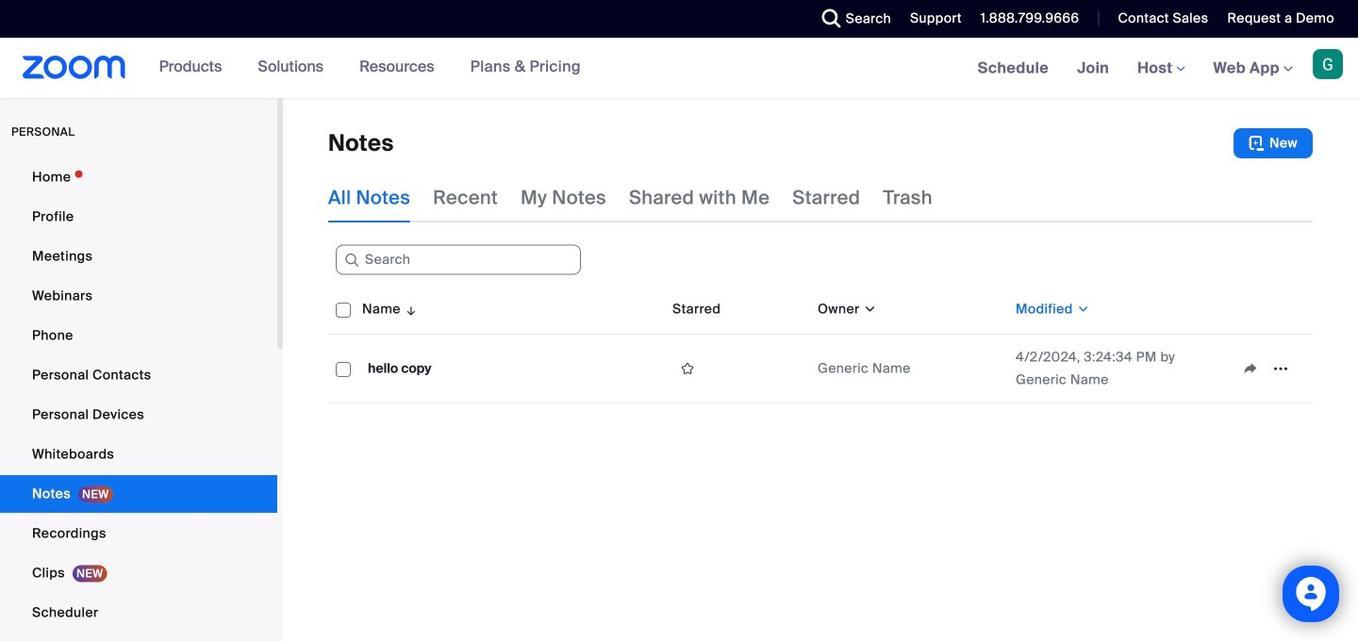Task type: describe. For each thing, give the bounding box(es) containing it.
tabs of all notes page tab list
[[328, 174, 933, 223]]

share image
[[1236, 360, 1266, 377]]

1 down image from the left
[[860, 300, 877, 319]]

2 down image from the left
[[1073, 300, 1091, 319]]

Search text field
[[336, 245, 581, 275]]

personal menu menu
[[0, 159, 277, 642]]

arrow down image
[[401, 298, 418, 321]]

zoom logo image
[[23, 56, 126, 79]]

more options for hello copy image
[[1266, 360, 1296, 377]]



Task type: vqa. For each thing, say whether or not it's contained in the screenshot.
Schedule
no



Task type: locate. For each thing, give the bounding box(es) containing it.
banner
[[0, 38, 1359, 100]]

application
[[328, 285, 1313, 404], [673, 355, 803, 383], [1236, 355, 1306, 383]]

down image
[[860, 300, 877, 319], [1073, 300, 1091, 319]]

0 horizontal spatial down image
[[860, 300, 877, 319]]

product information navigation
[[145, 38, 595, 98]]

meetings navigation
[[964, 38, 1359, 100]]

1 horizontal spatial down image
[[1073, 300, 1091, 319]]

profile picture image
[[1313, 49, 1344, 79]]



